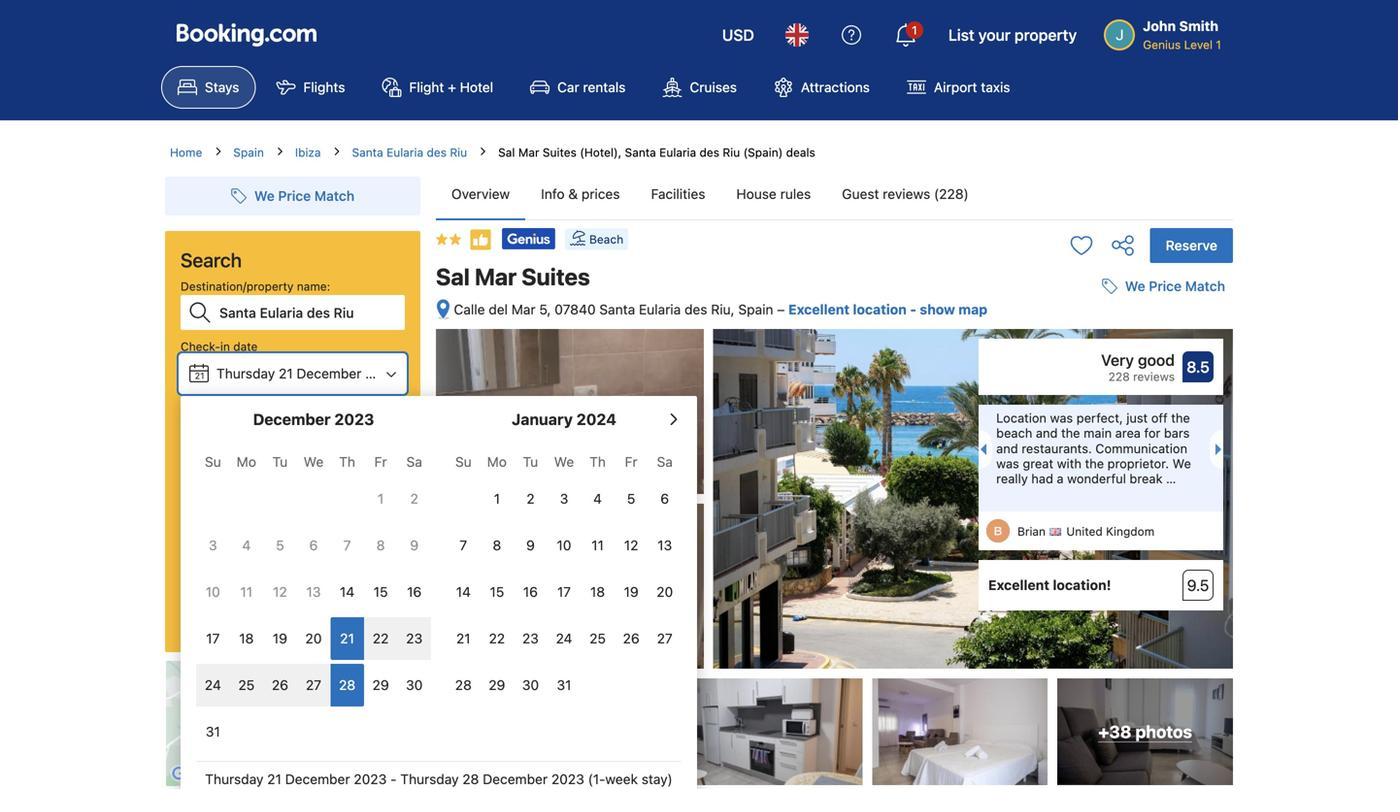 Task type: vqa. For each thing, say whether or not it's contained in the screenshot.


Task type: locate. For each thing, give the bounding box(es) containing it.
11 January 2024 checkbox
[[581, 524, 614, 567]]

18 right 17 december 2023 checkbox
[[239, 631, 254, 647]]

0 horizontal spatial 23
[[406, 631, 422, 647]]

destination/property
[[181, 280, 294, 293]]

search up destination/property
[[181, 249, 242, 271]]

smith
[[1179, 18, 1218, 34]]

26 December 2023 checkbox
[[263, 664, 297, 707]]

28 inside checkbox
[[339, 677, 355, 693]]

1 horizontal spatial th
[[589, 454, 606, 470]]

1 vertical spatial 10
[[206, 584, 220, 600]]

2 for december 2023
[[410, 491, 418, 507]]

1 vertical spatial 25
[[238, 677, 255, 693]]

2 inside checkbox
[[526, 491, 535, 507]]

26 January 2024 checkbox
[[614, 617, 648, 660]]

2 9 from the left
[[526, 537, 535, 553]]

reviews down good
[[1133, 370, 1175, 384]]

and
[[1036, 426, 1058, 440], [996, 441, 1018, 456]]

3 left 4 december 2023 checkbox
[[209, 537, 217, 553]]

24
[[556, 631, 572, 647], [205, 677, 221, 693]]

excellent right –
[[788, 301, 850, 317]]

- left show at the right top of the page
[[910, 301, 916, 317]]

30 December 2023 checkbox
[[397, 664, 431, 707]]

0 vertical spatial suites
[[543, 146, 577, 159]]

5 inside option
[[276, 537, 284, 553]]

thursday 21 december 2023 - thursday 28 december 2023 (1-week stay)
[[205, 771, 673, 787]]

sal mar suites (hotel), santa eularia des riu (spain) deals link
[[498, 146, 815, 159]]

24 inside option
[[556, 631, 572, 647]]

1 16 from the left
[[407, 584, 422, 600]]

th for 2024
[[589, 454, 606, 470]]

5,
[[539, 301, 551, 317]]

1 inside dropdown button
[[912, 23, 917, 37]]

0 vertical spatial check-
[[181, 340, 220, 353]]

7 inside checkbox
[[343, 537, 351, 553]]

8 right 7 checkbox
[[493, 537, 501, 553]]

0 vertical spatial 24
[[556, 631, 572, 647]]

thursday down out
[[216, 424, 275, 440]]

su
[[205, 454, 221, 470], [455, 454, 472, 470]]

1 horizontal spatial 13
[[657, 537, 672, 553]]

john smith genius level 1
[[1143, 18, 1221, 51]]

27 January 2024 checkbox
[[648, 617, 682, 660]]

we down thursday 28 december 2023
[[304, 454, 324, 470]]

1 horizontal spatial 3
[[560, 491, 568, 507]]

0 vertical spatial we price match button
[[223, 179, 362, 214]]

1 23 from the left
[[406, 631, 422, 647]]

31 right 30 january 2024 checkbox
[[557, 677, 571, 693]]

grid for december
[[196, 443, 431, 753]]

4 inside checkbox
[[242, 537, 251, 553]]

1 left 2 option
[[378, 491, 384, 507]]

& inside search section
[[273, 530, 281, 544]]

we price match down reserve button
[[1125, 278, 1225, 294]]

1 right "level" on the top right of the page
[[1216, 38, 1221, 51]]

11 inside option
[[240, 584, 253, 600]]

1 riu from the left
[[450, 146, 467, 159]]

1 horizontal spatial we price match button
[[1094, 269, 1233, 304]]

location was perfect, just off the beach and the main area for bars and restaurants. communication was great with the proprietor. we really had a wonderful break …
[[996, 411, 1191, 486]]

calle del mar 5, 07840 santa eularia des riu, spain – excellent location - show map
[[454, 301, 988, 317]]

1 horizontal spatial 8
[[493, 537, 501, 553]]

prices
[[581, 186, 620, 202]]

eularia
[[387, 146, 423, 159], [659, 146, 696, 159], [639, 301, 681, 317]]

14 right 13 checkbox at the bottom of the page
[[340, 584, 355, 600]]

0 vertical spatial 20
[[657, 584, 673, 600]]

grid
[[196, 443, 431, 753], [447, 443, 682, 707]]

3 left 4 option
[[560, 491, 568, 507]]

17 left 18 option
[[206, 631, 220, 647]]

1 horizontal spatial 31
[[557, 677, 571, 693]]

su up 7 checkbox
[[455, 454, 472, 470]]

26 inside checkbox
[[623, 631, 639, 647]]

0 horizontal spatial fr
[[374, 454, 387, 470]]

2 su from the left
[[455, 454, 472, 470]]

perfect,
[[1076, 411, 1123, 425]]

9 inside option
[[410, 537, 419, 553]]

price
[[278, 188, 311, 204], [1149, 278, 1182, 294]]

1 vertical spatial 19
[[273, 631, 287, 647]]

18 December 2023 checkbox
[[230, 617, 263, 660]]

reserve button
[[1150, 228, 1233, 263]]

thursday for thursday 28 december 2023
[[216, 424, 275, 440]]

23
[[406, 631, 422, 647], [522, 631, 539, 647]]

1 horizontal spatial 5
[[627, 491, 635, 507]]

15
[[373, 584, 388, 600], [490, 584, 504, 600]]

flights
[[303, 79, 345, 95]]

07840
[[555, 301, 596, 317]]

0 horizontal spatial 10
[[206, 584, 220, 600]]

we price match down ibiza link
[[254, 188, 354, 204]]

11 inside checkbox
[[591, 537, 604, 553]]

1 vertical spatial 27
[[306, 677, 321, 693]]

info
[[541, 186, 565, 202]]

9 January 2024 checkbox
[[514, 524, 547, 567]]

reviews
[[883, 186, 930, 202], [1133, 370, 1175, 384]]

22 right 21 checkbox
[[373, 631, 389, 647]]

previous image
[[975, 444, 986, 455]]

su left stay
[[205, 454, 221, 470]]

1 horizontal spatial spain
[[738, 301, 773, 317]]

17 right 16 checkbox
[[557, 584, 571, 600]]

2 right 1 option
[[526, 491, 535, 507]]

1 vertical spatial 17
[[206, 631, 220, 647]]

12
[[624, 537, 638, 553], [273, 584, 287, 600]]

1 vertical spatial reviews
[[1133, 370, 1175, 384]]

0 horizontal spatial 17
[[206, 631, 220, 647]]

we up the …
[[1172, 456, 1191, 471]]

- inside search section
[[390, 771, 397, 787]]

1 horizontal spatial 25
[[589, 631, 606, 647]]

1 vertical spatial search
[[268, 597, 317, 615]]

0 vertical spatial 13
[[657, 537, 672, 553]]

destination/property name:
[[181, 280, 330, 293]]

9 inside option
[[526, 537, 535, 553]]

december
[[297, 366, 362, 382], [253, 410, 331, 429], [299, 424, 364, 440], [285, 771, 350, 787], [483, 771, 548, 787]]

5 inside checkbox
[[627, 491, 635, 507]]

0 horizontal spatial 8
[[376, 537, 385, 553]]

1 horizontal spatial 12
[[624, 537, 638, 553]]

1 su from the left
[[205, 454, 221, 470]]

31 for 31 december 2023 checkbox
[[206, 724, 220, 740]]

santa
[[352, 146, 383, 159], [625, 146, 656, 159], [599, 301, 635, 317]]

1 horizontal spatial 6
[[660, 491, 669, 507]]

0 horizontal spatial mo
[[237, 454, 256, 470]]

2 grid from the left
[[447, 443, 682, 707]]

0 vertical spatial -
[[910, 301, 916, 317]]

3 for 3 option
[[209, 537, 217, 553]]

sa up 6 "checkbox"
[[657, 454, 673, 470]]

25 December 2023 checkbox
[[230, 664, 263, 707]]

we inside location was perfect, just off the beach and the main area for bars and restaurants. communication was great with the proprietor. we really had a wonderful break …
[[1172, 456, 1191, 471]]

6 for 6 "checkbox"
[[660, 491, 669, 507]]

1 inside john smith genius level 1
[[1216, 38, 1221, 51]]

16 inside option
[[407, 584, 422, 600]]

16 right 15 option on the left bottom
[[407, 584, 422, 600]]

7 December 2023 checkbox
[[330, 524, 364, 567]]

december for thursday 21 december 2023 - thursday 28 december 2023 (1-week stay)
[[285, 771, 350, 787]]

25 inside cell
[[238, 677, 255, 693]]

beach
[[589, 232, 623, 246]]

spain link
[[233, 144, 264, 161]]

spain left –
[[738, 301, 773, 317]]

1 7 from the left
[[343, 537, 351, 553]]

match for the bottom we price match dropdown button
[[1185, 278, 1225, 294]]

0 horizontal spatial 26
[[272, 677, 288, 693]]

mar up overview link
[[518, 146, 539, 159]]

1 horizontal spatial &
[[568, 186, 578, 202]]

1 vertical spatial 13
[[306, 584, 321, 600]]

-
[[910, 301, 916, 317], [390, 771, 397, 787]]

7 inside 7 checkbox
[[460, 537, 467, 553]]

31 down 24 option
[[206, 724, 220, 740]]

17 for "17" checkbox
[[557, 584, 571, 600]]

13 inside option
[[657, 537, 672, 553]]

1 vertical spatial 5
[[276, 537, 284, 553]]

fr up 5 january 2024 checkbox
[[625, 454, 638, 470]]

week left stay)
[[605, 771, 638, 787]]

0 horizontal spatial 7
[[343, 537, 351, 553]]

30
[[406, 677, 423, 693], [522, 677, 539, 693]]

2 January 2024 checkbox
[[514, 478, 547, 520]]

8 inside checkbox
[[493, 537, 501, 553]]

0 vertical spatial 27
[[657, 631, 673, 647]]

0 horizontal spatial 22
[[373, 631, 389, 647]]

thursday down 30 december 2023 option
[[400, 771, 459, 787]]

28 down 'thursday 21 december 2023'
[[279, 424, 295, 440]]

2 14 from the left
[[456, 584, 471, 600]]

12 right 11 january 2024 checkbox
[[624, 537, 638, 553]]

15 right 14 december 2023 'checkbox'
[[373, 584, 388, 600]]

1 horizontal spatial 20
[[657, 584, 673, 600]]

& inside "link"
[[568, 186, 578, 202]]

0 horizontal spatial 18
[[239, 631, 254, 647]]

sa up 2 option
[[406, 454, 422, 470]]

1 left list
[[912, 23, 917, 37]]

0 vertical spatial reviews
[[883, 186, 930, 202]]

0 vertical spatial 25
[[589, 631, 606, 647]]

su for december
[[205, 454, 221, 470]]

stay
[[223, 456, 246, 470]]

fr for 2024
[[625, 454, 638, 470]]

suites up 5,
[[522, 263, 590, 290]]

location!
[[1053, 577, 1111, 593]]

2 7 from the left
[[460, 537, 467, 553]]

2023 up the 1 december 2023 option
[[368, 424, 400, 440]]

18 inside option
[[239, 631, 254, 647]]

december inside button
[[299, 424, 364, 440]]

2 horizontal spatial the
[[1171, 411, 1190, 425]]

0 vertical spatial 19
[[624, 584, 639, 600]]

18 inside 'option'
[[590, 584, 605, 600]]

0 horizontal spatial 11
[[240, 584, 253, 600]]

9 right 8 december 2023 'checkbox'
[[410, 537, 419, 553]]

31 for 31 option
[[557, 677, 571, 693]]

1 horizontal spatial 27
[[657, 631, 673, 647]]

1 button
[[882, 12, 929, 58]]

suites
[[543, 146, 577, 159], [522, 263, 590, 290]]

1 vertical spatial 4
[[242, 537, 251, 553]]

check- for in
[[181, 340, 220, 353]]

11 right 10 option
[[240, 584, 253, 600]]

th down thursday 28 december 2023
[[339, 454, 355, 470]]

10
[[557, 537, 571, 553], [206, 584, 220, 600]]

1 horizontal spatial match
[[1185, 278, 1225, 294]]

& right homes
[[273, 530, 281, 544]]

9 for 9 january 2024 option
[[526, 537, 535, 553]]

4 inside option
[[593, 491, 602, 507]]

3 for the 3 option
[[560, 491, 568, 507]]

des left riu,
[[684, 301, 707, 317]]

week left stay
[[191, 456, 220, 470]]

10 December 2023 checkbox
[[196, 571, 230, 614]]

19
[[624, 584, 639, 600], [273, 631, 287, 647]]

8 for 8 december 2023 'checkbox'
[[376, 537, 385, 553]]

match
[[314, 188, 354, 204], [1185, 278, 1225, 294]]

(spain)
[[743, 146, 783, 159]]

20 December 2023 checkbox
[[297, 617, 330, 660]]

23 inside checkbox
[[406, 631, 422, 647]]

14 inside 14 december 2023 'checkbox'
[[340, 584, 355, 600]]

click to open map view image
[[436, 299, 450, 321]]

22 January 2024 checkbox
[[480, 617, 514, 660]]

9 December 2023 checkbox
[[397, 524, 431, 567]]

23 cell
[[397, 614, 431, 660]]

19 December 2023 checkbox
[[263, 617, 297, 660]]

1 horizontal spatial reviews
[[1133, 370, 1175, 384]]

january
[[512, 410, 573, 429]]

0 horizontal spatial and
[[996, 441, 1018, 456]]

25 left 26 december 2023 option
[[238, 677, 255, 693]]

check- up 1-week stay
[[181, 398, 220, 412]]

29 inside 29 checkbox
[[489, 677, 505, 693]]

27 inside option
[[306, 677, 321, 693]]

11 for 11 january 2024 checkbox
[[591, 537, 604, 553]]

th for 2023
[[339, 454, 355, 470]]

spain left ibiza
[[233, 146, 264, 159]]

tu for december 2023
[[272, 454, 288, 470]]

just
[[1126, 411, 1148, 425]]

2 29 from the left
[[489, 677, 505, 693]]

1 vertical spatial check-
[[181, 398, 220, 412]]

0 horizontal spatial 19
[[273, 631, 287, 647]]

2 2 from the left
[[526, 491, 535, 507]]

tu
[[272, 454, 288, 470], [523, 454, 538, 470]]

24 inside option
[[205, 677, 221, 693]]

1 vertical spatial excellent
[[988, 577, 1049, 593]]

25 for 25 december 2023 checkbox
[[238, 677, 255, 693]]

20 for 20 january 2024 checkbox
[[657, 584, 673, 600]]

31 inside checkbox
[[206, 724, 220, 740]]

23 for 23 checkbox
[[522, 631, 539, 647]]

we up the 3 option
[[554, 454, 574, 470]]

24 left 25 december 2023 checkbox
[[205, 677, 221, 693]]

1 th from the left
[[339, 454, 355, 470]]

23 inside checkbox
[[522, 631, 539, 647]]

19 right 18 option
[[273, 631, 287, 647]]

we price match
[[254, 188, 354, 204], [1125, 278, 1225, 294]]

4 right 3 option
[[242, 537, 251, 553]]

12 January 2024 checkbox
[[614, 524, 648, 567]]

1 vertical spatial 26
[[272, 677, 288, 693]]

28 right 27 option
[[339, 677, 355, 693]]

26 for 26 december 2023 option
[[272, 677, 288, 693]]

riu,
[[711, 301, 735, 317]]

18 for '18' 'option'
[[590, 584, 605, 600]]

1 14 from the left
[[340, 584, 355, 600]]

flight
[[409, 79, 444, 95]]

was up restaurants.
[[1050, 411, 1073, 425]]

4 for 4 december 2023 checkbox
[[242, 537, 251, 553]]

28 January 2024 checkbox
[[447, 664, 480, 707]]

guest reviews (228) link
[[826, 169, 984, 219]]

0 horizontal spatial 9
[[410, 537, 419, 553]]

a
[[1057, 471, 1064, 486]]

1 horizontal spatial excellent
[[988, 577, 1049, 593]]

29 right 28 option
[[489, 677, 505, 693]]

9.5
[[1187, 576, 1209, 595]]

0 horizontal spatial th
[[339, 454, 355, 470]]

1 vertical spatial mar
[[475, 263, 517, 290]]

fr up the 1 december 2023 option
[[374, 454, 387, 470]]

2 22 from the left
[[489, 631, 505, 647]]

overview link
[[436, 169, 525, 219]]

thursday down 31 december 2023 checkbox
[[205, 771, 264, 787]]

we price match inside search section
[[254, 188, 354, 204]]

calle
[[454, 301, 485, 317]]

3 inside the 3 option
[[560, 491, 568, 507]]

1 horizontal spatial 11
[[591, 537, 604, 553]]

20 January 2024 checkbox
[[648, 571, 682, 614]]

17 for 17 december 2023 checkbox
[[206, 631, 220, 647]]

facilities link
[[635, 169, 721, 219]]

grid for january
[[447, 443, 682, 707]]

2 mo from the left
[[487, 454, 507, 470]]

thursday inside button
[[216, 424, 275, 440]]

1 vertical spatial 24
[[205, 677, 221, 693]]

16 December 2023 checkbox
[[397, 571, 431, 614]]

check- up check-out date
[[181, 340, 220, 353]]

rules
[[780, 186, 811, 202]]

1 15 from the left
[[373, 584, 388, 600]]

- down "29" checkbox at the bottom of the page
[[390, 771, 397, 787]]

2 23 from the left
[[522, 631, 539, 647]]

match down reserve button
[[1185, 278, 1225, 294]]

0 horizontal spatial 29
[[372, 677, 389, 693]]

1 2 from the left
[[410, 491, 418, 507]]

0 vertical spatial mar
[[518, 146, 539, 159]]

2 check- from the top
[[181, 398, 220, 412]]

riu
[[450, 146, 467, 159], [723, 146, 740, 159]]

0 horizontal spatial 4
[[242, 537, 251, 553]]

date right out
[[241, 398, 266, 412]]

1 tu from the left
[[272, 454, 288, 470]]

mo for december
[[237, 454, 256, 470]]

20 right 19 january 2024 option in the bottom left of the page
[[657, 584, 673, 600]]

21 inside option
[[456, 631, 470, 647]]

1 horizontal spatial 24
[[556, 631, 572, 647]]

9 right 8 checkbox
[[526, 537, 535, 553]]

7 right 6 december 2023 option on the left of the page
[[343, 537, 351, 553]]

0 horizontal spatial 12
[[273, 584, 287, 600]]

su for january
[[455, 454, 472, 470]]

0 vertical spatial and
[[1036, 426, 1058, 440]]

1 sa from the left
[[406, 454, 422, 470]]

10 for 10 option
[[206, 584, 220, 600]]

0 horizontal spatial 14
[[340, 584, 355, 600]]

1 horizontal spatial 2
[[526, 491, 535, 507]]

we price match button down ibiza link
[[223, 179, 362, 214]]

8
[[376, 537, 385, 553], [493, 537, 501, 553]]

29
[[372, 677, 389, 693], [489, 677, 505, 693]]

price down ibiza link
[[278, 188, 311, 204]]

1 9 from the left
[[410, 537, 419, 553]]

26 right 25 december 2023 checkbox
[[272, 677, 288, 693]]

1 horizontal spatial we price match
[[1125, 278, 1225, 294]]

1 horizontal spatial 29
[[489, 677, 505, 693]]

sa
[[406, 454, 422, 470], [657, 454, 673, 470]]

2 16 from the left
[[523, 584, 538, 600]]

3 inside 3 option
[[209, 537, 217, 553]]

location
[[996, 411, 1047, 425]]

29 January 2024 checkbox
[[480, 664, 514, 707]]

13 right 12 checkbox
[[306, 584, 321, 600]]

1 check- from the top
[[181, 340, 220, 353]]

27 inside checkbox
[[657, 631, 673, 647]]

location
[[853, 301, 907, 317]]

your account menu john smith genius level 1 element
[[1104, 9, 1229, 53]]

2 vertical spatial mar
[[511, 301, 536, 317]]

19 January 2024 checkbox
[[614, 571, 648, 614]]

th up 4 option
[[589, 454, 606, 470]]

3 January 2024 checkbox
[[547, 478, 581, 520]]

1 horizontal spatial 30
[[522, 677, 539, 693]]

scored 9.5 element
[[1182, 570, 1214, 601]]

4 December 2023 checkbox
[[230, 524, 263, 567]]

3 December 2023 checkbox
[[196, 524, 230, 567]]

30 inside option
[[406, 677, 423, 693]]

24 right 23 checkbox
[[556, 631, 572, 647]]

sal up click to open map view icon
[[436, 263, 470, 290]]

2 15 from the left
[[490, 584, 504, 600]]

29 right 28 december 2023 checkbox on the left bottom
[[372, 677, 389, 693]]

1
[[912, 23, 917, 37], [1216, 38, 1221, 51], [378, 491, 384, 507], [494, 491, 500, 507]]

5 December 2023 checkbox
[[263, 524, 297, 567]]

date for check-in date
[[233, 340, 258, 353]]

16 for 16 checkbox
[[523, 584, 538, 600]]

14
[[340, 584, 355, 600], [456, 584, 471, 600]]

& right the info
[[568, 186, 578, 202]]

1 30 from the left
[[406, 677, 423, 693]]

we price match button inside search section
[[223, 179, 362, 214]]

28 December 2023 checkbox
[[330, 664, 364, 707]]

flight + hotel
[[409, 79, 493, 95]]

sa for 2024
[[657, 454, 673, 470]]

santa right (hotel),
[[625, 146, 656, 159]]

1 vertical spatial match
[[1185, 278, 1225, 294]]

2 tu from the left
[[523, 454, 538, 470]]

1 mo from the left
[[237, 454, 256, 470]]

29 for "29" checkbox at the bottom of the page
[[372, 677, 389, 693]]

match inside search section
[[314, 188, 354, 204]]

26 inside option
[[272, 677, 288, 693]]

1 horizontal spatial search
[[268, 597, 317, 615]]

1 horizontal spatial mo
[[487, 454, 507, 470]]

24 January 2024 checkbox
[[547, 617, 581, 660]]

30 inside checkbox
[[522, 677, 539, 693]]

ibiza link
[[295, 144, 321, 161]]

sal up overview
[[498, 146, 515, 159]]

1 8 from the left
[[376, 537, 385, 553]]

23 right 22 checkbox
[[406, 631, 422, 647]]

17 January 2024 checkbox
[[547, 571, 581, 614]]

sal
[[498, 146, 515, 159], [436, 263, 470, 290]]

1 fr from the left
[[374, 454, 387, 470]]

10 right 9 january 2024 option
[[557, 537, 571, 553]]

mar left 5,
[[511, 301, 536, 317]]

your
[[978, 26, 1011, 44]]

1 vertical spatial suites
[[522, 263, 590, 290]]

the up the wonderful at the right bottom of page
[[1085, 456, 1104, 471]]

8.5
[[1187, 358, 1210, 376]]

attractions link
[[757, 66, 886, 109]]

1 vertical spatial 11
[[240, 584, 253, 600]]

united
[[1066, 525, 1103, 538]]

search section
[[157, 161, 697, 789]]

1 horizontal spatial riu
[[723, 146, 740, 159]]

0 horizontal spatial week
[[191, 456, 220, 470]]

was
[[1050, 411, 1073, 425], [996, 456, 1019, 471]]

2023 down "29" checkbox at the bottom of the page
[[354, 771, 387, 787]]

25 cell
[[230, 660, 263, 707]]

13 inside checkbox
[[306, 584, 321, 600]]

2 fr from the left
[[625, 454, 638, 470]]

1 29 from the left
[[372, 677, 389, 693]]

2023 for thursday 21 december 2023
[[365, 366, 398, 382]]

riu up overview
[[450, 146, 467, 159]]

0 horizontal spatial 2
[[410, 491, 418, 507]]

18
[[590, 584, 605, 600], [239, 631, 254, 647]]

search inside button
[[268, 597, 317, 615]]

0 vertical spatial 3
[[560, 491, 568, 507]]

0 horizontal spatial 3
[[209, 537, 217, 553]]

was up really
[[996, 456, 1019, 471]]

11 December 2023 checkbox
[[230, 571, 263, 614]]

Where are you going? field
[[212, 295, 405, 330]]

1 22 from the left
[[373, 631, 389, 647]]

22 inside cell
[[373, 631, 389, 647]]

1 horizontal spatial grid
[[447, 443, 682, 707]]

26 cell
[[263, 660, 297, 707]]

and up restaurants.
[[1036, 426, 1058, 440]]

31 inside option
[[557, 677, 571, 693]]

24 December 2023 checkbox
[[196, 664, 230, 707]]

2 8 from the left
[[493, 537, 501, 553]]

home
[[170, 146, 202, 159]]

1 vertical spatial we price match
[[1125, 278, 1225, 294]]

reviews left (228)
[[883, 186, 930, 202]]

0 vertical spatial 11
[[591, 537, 604, 553]]

6 right "5 december 2023" option
[[309, 537, 318, 553]]

1 horizontal spatial 22
[[489, 631, 505, 647]]

1 horizontal spatial -
[[910, 301, 916, 317]]

suites for sal mar suites (hotel), santa eularia des riu (spain) deals
[[543, 146, 577, 159]]

thursday
[[216, 366, 275, 382], [216, 424, 275, 440], [205, 771, 264, 787], [400, 771, 459, 787]]

0 vertical spatial 18
[[590, 584, 605, 600]]

23 left 24 option
[[522, 631, 539, 647]]

search
[[181, 249, 242, 271], [268, 597, 317, 615]]

6 inside 6 december 2023 option
[[309, 537, 318, 553]]

22 right 21 option
[[489, 631, 505, 647]]

we price match button down reserve button
[[1094, 269, 1233, 304]]

19 right '18' 'option'
[[624, 584, 639, 600]]

9
[[410, 537, 419, 553], [526, 537, 535, 553]]

1 horizontal spatial 15
[[490, 584, 504, 600]]

1 horizontal spatial was
[[1050, 411, 1073, 425]]

16 inside checkbox
[[523, 584, 538, 600]]

13 December 2023 checkbox
[[297, 571, 330, 614]]

tu up 2 january 2024 checkbox on the bottom left of page
[[523, 454, 538, 470]]

8 inside 'checkbox'
[[376, 537, 385, 553]]

24 cell
[[196, 660, 230, 707]]

2 th from the left
[[589, 454, 606, 470]]

20 inside checkbox
[[657, 584, 673, 600]]

0 horizontal spatial 25
[[238, 677, 255, 693]]

we
[[254, 188, 275, 204], [1125, 278, 1145, 294], [304, 454, 324, 470], [554, 454, 574, 470], [1172, 456, 1191, 471]]

13 for 13 january 2024 option
[[657, 537, 672, 553]]

santa eularia des riu
[[352, 146, 467, 159]]

1 January 2024 checkbox
[[480, 478, 514, 520]]

23 for 23 checkbox
[[406, 631, 422, 647]]

21
[[279, 366, 293, 382], [195, 371, 204, 381], [340, 631, 354, 647], [456, 631, 470, 647], [267, 771, 281, 787]]

price down reserve button
[[1149, 278, 1182, 294]]

28 inside option
[[455, 677, 472, 693]]

14 inside 14 checkbox
[[456, 584, 471, 600]]

+38 photos
[[1098, 722, 1192, 742]]

1 vertical spatial 3
[[209, 537, 217, 553]]

2 inside option
[[410, 491, 418, 507]]

6 right 5 january 2024 checkbox
[[660, 491, 669, 507]]

1 horizontal spatial sa
[[657, 454, 673, 470]]

0 horizontal spatial reviews
[[883, 186, 930, 202]]

20 inside "option"
[[305, 631, 322, 647]]

mar
[[518, 146, 539, 159], [475, 263, 517, 290], [511, 301, 536, 317]]

2023 inside button
[[368, 424, 400, 440]]

2 sa from the left
[[657, 454, 673, 470]]

29 inside "29" checkbox
[[372, 677, 389, 693]]

2 30 from the left
[[522, 677, 539, 693]]

santa right 07840 on the left top of the page
[[599, 301, 635, 317]]

6 inside 6 "checkbox"
[[660, 491, 669, 507]]

8 for 8 checkbox
[[493, 537, 501, 553]]

1 vertical spatial price
[[1149, 278, 1182, 294]]

5 for 5 january 2024 checkbox
[[627, 491, 635, 507]]

2 December 2023 checkbox
[[397, 478, 431, 520]]

home link
[[170, 144, 202, 161]]

0 horizontal spatial excellent
[[788, 301, 850, 317]]

28 left 29 checkbox
[[455, 677, 472, 693]]

1 grid from the left
[[196, 443, 431, 753]]

0 horizontal spatial 16
[[407, 584, 422, 600]]



Task type: describe. For each thing, give the bounding box(es) containing it.
had
[[1031, 471, 1053, 486]]

airport
[[934, 79, 977, 95]]

8 December 2023 checkbox
[[364, 524, 397, 567]]

thursday 28 december 2023
[[216, 424, 400, 440]]

4 January 2024 checkbox
[[581, 478, 614, 520]]

7 for the 7 december 2023 checkbox
[[343, 537, 351, 553]]

28 down 28 option
[[462, 771, 479, 787]]

property
[[1014, 26, 1077, 44]]

5 for "5 december 2023" option
[[276, 537, 284, 553]]

thursday for thursday 21 december 2023 - thursday 28 december 2023 (1-week stay)
[[205, 771, 264, 787]]

27 for 27 january 2024 checkbox
[[657, 631, 673, 647]]

18 January 2024 checkbox
[[581, 571, 614, 614]]

december for thursday 28 december 2023
[[299, 424, 364, 440]]

communication
[[1095, 441, 1187, 456]]

12 December 2023 checkbox
[[263, 571, 297, 614]]

december for thursday 21 december 2023
[[297, 366, 362, 382]]

sal mar suites
[[436, 263, 590, 290]]

for
[[1144, 426, 1160, 440]]

december 2023
[[253, 410, 374, 429]]

21 inside checkbox
[[340, 631, 354, 647]]

stays link
[[161, 66, 256, 109]]

25 January 2024 checkbox
[[581, 617, 614, 660]]

0 vertical spatial excellent
[[788, 301, 850, 317]]

check- for out
[[181, 398, 220, 412]]

19 for 19 december 2023 option
[[273, 631, 287, 647]]

18 for 18 option
[[239, 631, 254, 647]]

1 December 2023 checkbox
[[364, 478, 397, 520]]

check-out date
[[181, 398, 266, 412]]

car rentals
[[557, 79, 626, 95]]

booking.com image
[[177, 23, 316, 47]]

26 for 26 checkbox
[[623, 631, 639, 647]]

airport taxis link
[[890, 66, 1027, 109]]

des up overview link
[[427, 146, 447, 159]]

very
[[1101, 351, 1134, 370]]

10 January 2024 checkbox
[[547, 524, 581, 567]]

off
[[1151, 411, 1168, 425]]

next image
[[1215, 444, 1227, 455]]

9 for 9 option
[[410, 537, 419, 553]]

map
[[958, 301, 988, 317]]

5 January 2024 checkbox
[[614, 478, 648, 520]]

0 horizontal spatial spain
[[233, 146, 264, 159]]

8 January 2024 checkbox
[[480, 524, 514, 567]]

27 December 2023 checkbox
[[297, 664, 330, 707]]

27 cell
[[297, 660, 330, 707]]

united kingdom
[[1066, 525, 1155, 538]]

bars
[[1164, 426, 1190, 440]]

2024
[[576, 410, 616, 429]]

thursday 28 december 2023 button
[[181, 414, 405, 450]]

22 cell
[[364, 614, 397, 660]]

31 January 2024 checkbox
[[547, 664, 581, 707]]

usd
[[722, 26, 754, 44]]

0 vertical spatial week
[[191, 456, 220, 470]]

23 January 2024 checkbox
[[514, 617, 547, 660]]

price inside search section
[[278, 188, 311, 204]]

29 for 29 checkbox
[[489, 677, 505, 693]]

apartments
[[285, 530, 347, 544]]

beach
[[996, 426, 1032, 440]]

good
[[1138, 351, 1175, 370]]

homes
[[233, 530, 270, 544]]

+38
[[1098, 722, 1131, 742]]

1 left 2 january 2024 checkbox on the bottom left of page
[[494, 491, 500, 507]]

sal for sal mar suites (hotel), santa eularia des riu (spain) deals
[[498, 146, 515, 159]]

10 for 10 january 2024 option
[[557, 537, 571, 553]]

reviews inside very good 228 reviews
[[1133, 370, 1175, 384]]

entire homes & apartments
[[198, 530, 347, 544]]

19 for 19 january 2024 option in the bottom left of the page
[[624, 584, 639, 600]]

16 for 16 december 2023 option
[[407, 584, 422, 600]]

2023 for thursday 21 december 2023 - thursday 28 december 2023 (1-week stay)
[[354, 771, 387, 787]]

14 for 14 december 2023 'checkbox'
[[340, 584, 355, 600]]

15 for 15 option
[[490, 584, 504, 600]]

24 for 24 option
[[205, 677, 221, 693]]

15 January 2024 checkbox
[[480, 571, 514, 614]]

0 horizontal spatial search
[[181, 249, 242, 271]]

21 cell
[[330, 614, 364, 660]]

proprietor.
[[1107, 456, 1169, 471]]

–
[[777, 301, 785, 317]]

date for check-out date
[[241, 398, 266, 412]]

rated very good element
[[988, 349, 1175, 372]]

228
[[1108, 370, 1130, 384]]

mo for january
[[487, 454, 507, 470]]

13 for 13 checkbox at the bottom of the page
[[306, 584, 321, 600]]

match for we price match dropdown button in the search section
[[314, 188, 354, 204]]

sa for 2023
[[406, 454, 422, 470]]

2 riu from the left
[[723, 146, 740, 159]]

car
[[557, 79, 579, 95]]

fr for 2023
[[374, 454, 387, 470]]

info & prices link
[[525, 169, 635, 219]]

31 December 2023 checkbox
[[196, 711, 230, 753]]

mar for sal mar suites (hotel), santa eularia des riu (spain) deals
[[518, 146, 539, 159]]

in
[[220, 340, 230, 353]]

2023 down 'thursday 21 december 2023'
[[334, 410, 374, 429]]

name:
[[297, 280, 330, 293]]

…
[[1166, 471, 1176, 486]]

15 for 15 option on the left bottom
[[373, 584, 388, 600]]

airport taxis
[[934, 79, 1010, 95]]

cruises
[[690, 79, 737, 95]]

1-week stay
[[181, 456, 246, 470]]

usd button
[[710, 12, 766, 58]]

1 horizontal spatial price
[[1149, 278, 1182, 294]]

1 vertical spatial was
[[996, 456, 1019, 471]]

santa eularia des riu link
[[352, 144, 467, 161]]

mar for sal mar suites
[[475, 263, 517, 290]]

(hotel),
[[580, 146, 622, 159]]

4 for 4 option
[[593, 491, 602, 507]]

+38 photos link
[[1057, 679, 1233, 786]]

santa right ibiza link
[[352, 146, 383, 159]]

excellent location!
[[988, 577, 1111, 593]]

list your property link
[[937, 12, 1089, 58]]

17 December 2023 checkbox
[[196, 617, 230, 660]]

1 vertical spatial week
[[605, 771, 638, 787]]

13 January 2024 checkbox
[[648, 524, 682, 567]]

list
[[948, 26, 974, 44]]

excellent location - show map button
[[788, 301, 988, 317]]

thursday for thursday 21 december 2023
[[216, 366, 275, 382]]

2023 for thursday 28 december 2023
[[368, 424, 400, 440]]

des up facilities
[[700, 146, 719, 159]]

14 December 2023 checkbox
[[330, 571, 364, 614]]

16 January 2024 checkbox
[[514, 571, 547, 614]]

sal mar suites (hotel), santa eularia des riu (spain) deals
[[498, 146, 815, 159]]

24 for 24 option
[[556, 631, 572, 647]]

29 December 2023 checkbox
[[364, 664, 397, 707]]

thursday 21 december 2023
[[216, 366, 398, 382]]

we up very
[[1125, 278, 1145, 294]]

28 inside button
[[279, 424, 295, 440]]

sal for sal mar suites
[[436, 263, 470, 290]]

11 for '11' option
[[240, 584, 253, 600]]

john
[[1143, 18, 1176, 34]]

eularia up facilities
[[659, 146, 696, 159]]

(228)
[[934, 186, 969, 202]]

genius
[[1143, 38, 1181, 51]]

(1-
[[588, 771, 605, 787]]

6 December 2023 checkbox
[[297, 524, 330, 567]]

cruises link
[[646, 66, 753, 109]]

photos
[[1135, 722, 1192, 742]]

2023 left (1- at the bottom of page
[[551, 771, 584, 787]]

6 for 6 december 2023 option on the left of the page
[[309, 537, 318, 553]]

tu for january 2024
[[523, 454, 538, 470]]

20 for 20 december 2023 "option"
[[305, 631, 322, 647]]

overview
[[451, 186, 510, 202]]

30 for 30 january 2024 checkbox
[[522, 677, 539, 693]]

22 December 2023 checkbox
[[364, 617, 397, 660]]

0 horizontal spatial the
[[1061, 426, 1080, 440]]

12 for 12 checkbox
[[273, 584, 287, 600]]

flight + hotel link
[[365, 66, 510, 109]]

eularia down flight
[[387, 146, 423, 159]]

hotel
[[460, 79, 493, 95]]

restaurants.
[[1022, 441, 1092, 456]]

eularia left riu,
[[639, 301, 681, 317]]

1 horizontal spatial the
[[1085, 456, 1104, 471]]

14 January 2024 checkbox
[[447, 571, 480, 614]]

25 for 25 january 2024 checkbox
[[589, 631, 606, 647]]

7 January 2024 checkbox
[[447, 524, 480, 567]]

scored 8.5 element
[[1182, 352, 1214, 383]]

15 December 2023 checkbox
[[364, 571, 397, 614]]

12 for 12 january 2024 checkbox
[[624, 537, 638, 553]]

ibiza
[[295, 146, 321, 159]]

1 vertical spatial and
[[996, 441, 1018, 456]]

30 for 30 december 2023 option
[[406, 677, 423, 693]]

search button
[[181, 583, 405, 629]]

house rules link
[[721, 169, 826, 219]]

attractions
[[801, 79, 870, 95]]

1-
[[181, 456, 191, 470]]

stay)
[[642, 771, 673, 787]]

house
[[736, 186, 777, 202]]

guest reviews (228)
[[842, 186, 969, 202]]

valign  initial image
[[469, 228, 492, 251]]

out
[[220, 398, 238, 412]]

area
[[1115, 426, 1141, 440]]

2 for january 2024
[[526, 491, 535, 507]]

suites for sal mar suites
[[522, 263, 590, 290]]

7 for 7 checkbox
[[460, 537, 467, 553]]

1 vertical spatial spain
[[738, 301, 773, 317]]

6 January 2024 checkbox
[[648, 478, 682, 520]]

brian
[[1017, 525, 1046, 538]]

guest
[[842, 186, 879, 202]]

27 for 27 option
[[306, 677, 321, 693]]

30 January 2024 checkbox
[[514, 664, 547, 707]]

21 December 2023 checkbox
[[330, 617, 364, 660]]

23 December 2023 checkbox
[[397, 617, 431, 660]]

28 cell
[[330, 660, 364, 707]]

stays
[[205, 79, 239, 95]]

1 vertical spatial we price match button
[[1094, 269, 1233, 304]]

14 for 14 checkbox
[[456, 584, 471, 600]]

we down spain 'link' at the left top of page
[[254, 188, 275, 204]]

check-in date
[[181, 340, 258, 353]]

21 January 2024 checkbox
[[447, 617, 480, 660]]

house rules
[[736, 186, 811, 202]]

show
[[920, 301, 955, 317]]



